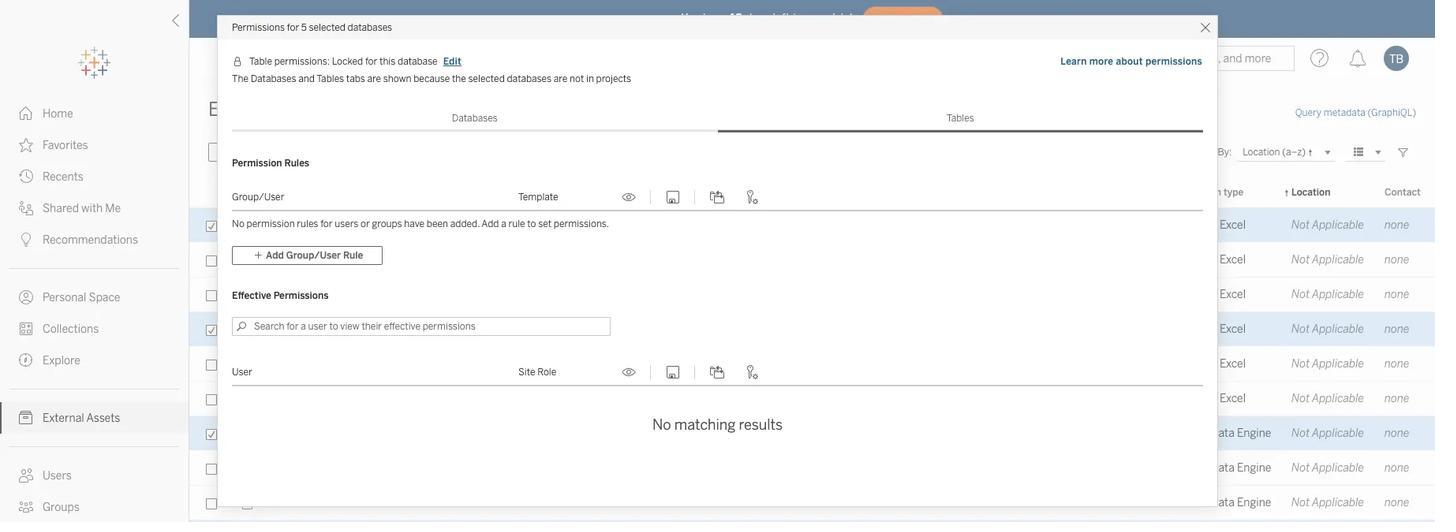 Task type: vqa. For each thing, say whether or not it's contained in the screenshot.
the left Databases
yes



Task type: locate. For each thing, give the bounding box(es) containing it.
data
[[1211, 427, 1235, 440], [1211, 462, 1235, 475], [1211, 496, 1235, 510]]

3 tableau from the top
[[1170, 496, 1209, 510]]

e52d-
[[411, 496, 440, 510], [981, 496, 1011, 510]]

by text only_f5he34f image for favorites
[[19, 138, 33, 152]]

0 vertical spatial engine
[[1237, 427, 1272, 440]]

0 horizontal spatial are
[[367, 73, 381, 84]]

10 row from the top
[[189, 521, 1436, 522]]

2 tableau data engine from the top
[[1170, 462, 1272, 475]]

permissions tab list
[[232, 104, 1204, 133]]

5 not from the top
[[1292, 358, 1310, 371]]

in inside learn more about permissions the databases and tables tabs are shown because the selected databases are not in projects
[[586, 73, 594, 84]]

move image
[[708, 365, 727, 380]]

assets up users link
[[86, 412, 120, 425]]

contact
[[1385, 187, 1421, 198]]

2 row from the top
[[189, 243, 1436, 278]]

2 not from the top
[[1292, 253, 1310, 267]]

no left permission
[[232, 219, 245, 230]]

0 horizontal spatial no
[[232, 219, 245, 230]]

1 tableau from the top
[[1170, 427, 1209, 440]]

0 horizontal spatial 6c04b93ba690
[[495, 496, 574, 510]]

cell
[[275, 208, 312, 243], [312, 208, 349, 243], [275, 243, 312, 278], [312, 243, 349, 278], [275, 278, 312, 313], [312, 278, 349, 313], [275, 313, 312, 347], [312, 313, 349, 347], [704, 313, 762, 347], [762, 313, 837, 347], [837, 313, 919, 347], [919, 313, 1160, 347], [275, 382, 312, 417], [312, 382, 349, 417], [275, 417, 312, 451], [312, 417, 349, 451], [837, 417, 919, 451], [919, 417, 1160, 451], [275, 486, 312, 521], [312, 486, 349, 521], [275, 521, 312, 522], [312, 521, 349, 522]]

1 vertical spatial by text only_f5he34f image
[[19, 411, 33, 425]]

users
[[43, 470, 72, 483]]

0 horizontal spatial assets
[[86, 412, 120, 425]]

for left this
[[365, 56, 377, 67]]

1 horizontal spatial 50b821f2-e52d-47bd-98f1-6c04b93ba690
[[929, 496, 1145, 510]]

favorites link
[[0, 129, 189, 161]]

1 microsoft from the top
[[1170, 219, 1218, 232]]

0 vertical spatial no
[[232, 219, 245, 230]]

0 vertical spatial tableau data engine
[[1170, 427, 1272, 440]]

50b821f2-
[[358, 496, 411, 510], [929, 496, 981, 510]]

by text only_f5he34f image inside personal space link
[[19, 290, 33, 305]]

2 horizontal spatial for
[[365, 56, 377, 67]]

0 vertical spatial tableau
[[1170, 427, 1209, 440]]

1 vertical spatial selected
[[468, 73, 505, 84]]

edit
[[443, 56, 462, 67]]

0 horizontal spatial databases
[[348, 22, 392, 33]]

learn
[[1061, 56, 1087, 67]]

projects
[[596, 73, 632, 84]]

permissions
[[1146, 56, 1203, 67]]

you
[[681, 11, 700, 25]]

explore link
[[0, 345, 189, 376]]

1 horizontal spatial external assets
[[208, 98, 341, 121]]

by text only_f5he34f image inside favorites link
[[19, 138, 33, 152]]

in right left
[[793, 11, 803, 25]]

3 file (microsoft excel) image from the top
[[238, 320, 257, 339]]

2 vertical spatial engine
[[1237, 496, 1272, 510]]

user
[[232, 367, 252, 378]]

6c04b93ba690
[[495, 496, 574, 510], [1066, 496, 1145, 510]]

1 vertical spatial tables
[[947, 113, 974, 124]]

7 none from the top
[[1385, 427, 1410, 440]]

by text only_f5he34f image inside home link
[[19, 107, 33, 121]]

by text only_f5he34f image left groups
[[19, 500, 33, 515]]

0 vertical spatial by text only_f5he34f image
[[19, 322, 33, 336]]

5 not applicable from the top
[[1292, 358, 1365, 371]]

1 vertical spatial in
[[586, 73, 594, 84]]

overwrite image for no matching results
[[664, 365, 683, 380]]

1 vertical spatial tableau
[[1170, 462, 1209, 475]]

no left matching at the bottom
[[653, 417, 671, 434]]

learn more about permissions the databases and tables tabs are shown because the selected databases are not in projects
[[232, 56, 1203, 84]]

2 overwrite image from the top
[[664, 365, 683, 380]]

orders_east.xlsx
[[358, 323, 443, 336]]

external assets inside main navigation. press the up and down arrow keys to access links. element
[[43, 412, 120, 425]]

6 excel from the top
[[1220, 392, 1246, 406]]

have left been
[[404, 219, 425, 230]]

by text only_f5he34f image
[[19, 322, 33, 336], [19, 411, 33, 425]]

selected
[[309, 22, 346, 33], [468, 73, 505, 84]]

2 1 from the top
[[772, 496, 777, 510]]

2 vertical spatial tableau data engine
[[1170, 496, 1272, 510]]

set permissions image
[[742, 190, 761, 204], [742, 365, 761, 380]]

new button
[[208, 143, 271, 162]]

you have 13 days left in your trial.
[[681, 11, 856, 25]]

databases inside permissions tab list
[[452, 113, 498, 124]]

1 horizontal spatial in
[[793, 11, 803, 25]]

0 horizontal spatial e52d-
[[411, 496, 440, 510]]

set permissions image right move icon
[[742, 190, 761, 204]]

4 none from the top
[[1385, 323, 1410, 336]]

0 horizontal spatial external assets
[[43, 412, 120, 425]]

selected right "the"
[[468, 73, 505, 84]]

0 vertical spatial view image
[[620, 190, 638, 204]]

file (microsoft excel) image for sixth row from the bottom
[[238, 355, 257, 374]]

selected inside learn more about permissions the databases and tables tabs are shown because the selected databases are not in projects
[[468, 73, 505, 84]]

assets
[[283, 98, 341, 121], [86, 412, 120, 425]]

have inside permissions for 5 selected databases dialog
[[404, 219, 425, 230]]

have
[[703, 11, 728, 25], [404, 219, 425, 230]]

1 horizontal spatial e52d-
[[981, 496, 1011, 510]]

are right tabs
[[367, 73, 381, 84]]

7 not applicable from the top
[[1292, 427, 1365, 440]]

have left 13
[[703, 11, 728, 25]]

2 vertical spatial data
[[1211, 496, 1235, 510]]

1 horizontal spatial for
[[321, 219, 333, 230]]

external inside main navigation. press the up and down arrow keys to access links. element
[[43, 412, 84, 425]]

sales target.xlsx
[[358, 219, 442, 232]]

by text only_f5he34f image inside explore link
[[19, 354, 33, 368]]

or
[[361, 219, 370, 230]]

by text only_f5he34f image for explore
[[19, 354, 33, 368]]

view image
[[620, 190, 638, 204], [620, 365, 638, 380]]

2 view image from the top
[[620, 365, 638, 380]]

by text only_f5he34f image inside external assets link
[[19, 411, 33, 425]]

for right rules
[[321, 219, 333, 230]]

5
[[301, 22, 307, 33]]

1 row from the top
[[189, 208, 1436, 243]]

2 by text only_f5he34f image from the top
[[19, 138, 33, 152]]

microsoft excel
[[1170, 219, 1246, 232], [1170, 253, 1246, 267], [1170, 288, 1246, 301], [1170, 323, 1246, 336], [1170, 358, 1246, 371], [1170, 392, 1246, 406]]

engine
[[1237, 427, 1272, 440], [1237, 462, 1272, 475], [1237, 496, 1272, 510]]

0 horizontal spatial 50b821f2-
[[358, 496, 411, 510]]

set permissions image for no matching results
[[742, 365, 761, 380]]

4 file (microsoft excel) image from the top
[[238, 355, 257, 374]]

1 1 from the top
[[772, 427, 777, 440]]

external down explore
[[43, 412, 84, 425]]

permissions right effective
[[274, 290, 329, 301]]

0 horizontal spatial in
[[586, 73, 594, 84]]

1 horizontal spatial tables
[[947, 113, 974, 124]]

by text only_f5he34f image inside shared with me 'link'
[[19, 201, 33, 215]]

0 vertical spatial overwrite image
[[664, 190, 683, 204]]

assets inside main navigation. press the up and down arrow keys to access links. element
[[86, 412, 120, 425]]

1 horizontal spatial databases
[[452, 113, 498, 124]]

engine for row containing 1
[[1237, 427, 1272, 440]]

1 horizontal spatial assets
[[283, 98, 341, 121]]

all
[[322, 147, 334, 158]]

1 vertical spatial external
[[43, 412, 84, 425]]

1 vertical spatial overwrite image
[[664, 365, 683, 380]]

databases
[[348, 22, 392, 33], [507, 73, 552, 84]]

site role
[[519, 367, 557, 378]]

row containing 50b821f2-e52d-47bd-98f1-6c04b93ba690
[[189, 486, 1436, 521]]

1 vertical spatial no
[[653, 417, 671, 434]]

select row image
[[189, 521, 228, 522]]

0 horizontal spatial databases
[[251, 73, 296, 84]]

3 not applicable from the top
[[1292, 288, 1365, 301]]

1 left 0 on the right bottom
[[772, 496, 777, 510]]

2 tableau from the top
[[1170, 462, 1209, 475]]

sample - superstore.xls link
[[358, 253, 479, 267]]

recommendations link
[[0, 224, 189, 256]]

6 by text only_f5he34f image from the top
[[19, 290, 33, 305]]

1 vertical spatial set permissions image
[[742, 365, 761, 380]]

file (microsoft excel) image
[[238, 251, 257, 270], [238, 285, 257, 304], [238, 320, 257, 339], [238, 355, 257, 374]]

databases up this
[[348, 22, 392, 33]]

buy now button
[[862, 6, 944, 32]]

5 by text only_f5he34f image from the top
[[19, 233, 33, 247]]

2 none from the top
[[1385, 253, 1410, 267]]

50b821f2-e52d-47bd-98f1-6c04b93ba690 link
[[358, 496, 574, 510]]

2 vertical spatial for
[[321, 219, 333, 230]]

by text only_f5he34f image for users
[[19, 469, 33, 483]]

1 engine from the top
[[1237, 427, 1272, 440]]

by text only_f5he34f image inside the groups link
[[19, 500, 33, 515]]

by text only_f5he34f image left users
[[19, 469, 33, 483]]

recommendations
[[43, 234, 138, 247]]

external assets down and
[[208, 98, 341, 121]]

0 vertical spatial permissions
[[232, 22, 285, 33]]

in right not
[[586, 73, 594, 84]]

13
[[731, 11, 743, 25]]

by text only_f5he34f image left "personal"
[[19, 290, 33, 305]]

by text only_f5he34f image left recommendations
[[19, 233, 33, 247]]

5 excel from the top
[[1220, 358, 1246, 371]]

6 row from the top
[[189, 382, 1436, 417]]

1 vertical spatial data
[[1211, 462, 1235, 475]]

by text only_f5he34f image left recents at the left of page
[[19, 170, 33, 184]]

data for row containing 1
[[1211, 427, 1235, 440]]

0 horizontal spatial for
[[287, 22, 299, 33]]

7 applicable from the top
[[1312, 427, 1365, 440]]

2 engine from the top
[[1237, 462, 1272, 475]]

1 horizontal spatial 47bd-
[[1011, 496, 1040, 510]]

row containing orders_east.xlsx
[[189, 313, 1436, 347]]

by text only_f5he34f image inside users link
[[19, 469, 33, 483]]

by text only_f5he34f image left shared on the left top of the page
[[19, 201, 33, 215]]

9 not from the top
[[1292, 496, 1310, 510]]

0 vertical spatial selected
[[309, 22, 346, 33]]

main navigation. press the up and down arrow keys to access links. element
[[0, 98, 189, 522]]

external assets up users link
[[43, 412, 120, 425]]

4 microsoft from the top
[[1170, 323, 1218, 336]]

1 right matching at the bottom
[[772, 427, 777, 440]]

target.xlsx
[[388, 219, 442, 232]]

1 horizontal spatial 50b821f2-
[[929, 496, 981, 510]]

1 not applicable from the top
[[1292, 219, 1365, 232]]

0 vertical spatial assets
[[283, 98, 341, 121]]

3 data from the top
[[1211, 496, 1235, 510]]

for left 5
[[287, 22, 299, 33]]

1 98f1- from the left
[[469, 496, 495, 510]]

2 not applicable from the top
[[1292, 253, 1365, 267]]

in
[[793, 11, 803, 25], [586, 73, 594, 84]]

1 6c04b93ba690 from the left
[[495, 496, 574, 510]]

actions
[[716, 188, 750, 199]]

grid
[[189, 178, 1436, 522]]

2 50b821f2-e52d-47bd-98f1-6c04b93ba690 from the left
[[929, 496, 1145, 510]]

1 not from the top
[[1292, 219, 1310, 232]]

0 vertical spatial external
[[208, 98, 280, 121]]

6 not from the top
[[1292, 392, 1310, 406]]

3 not from the top
[[1292, 288, 1310, 301]]

rule
[[509, 219, 525, 230]]

3 microsoft from the top
[[1170, 288, 1218, 301]]

2 e52d- from the left
[[981, 496, 1011, 510]]

overwrite image left move image
[[664, 365, 683, 380]]

1
[[772, 427, 777, 440], [772, 496, 777, 510]]

databases
[[251, 73, 296, 84], [452, 113, 498, 124]]

by text only_f5he34f image for recents
[[19, 170, 33, 184]]

1 data from the top
[[1211, 427, 1235, 440]]

0 vertical spatial set permissions image
[[742, 190, 761, 204]]

1 vertical spatial 1
[[772, 496, 777, 510]]

effective permissions
[[232, 290, 329, 301]]

file (tableau data engine) image
[[238, 494, 257, 513]]

0 vertical spatial tables
[[317, 73, 344, 84]]

by text only_f5he34f image left favorites
[[19, 138, 33, 152]]

0 horizontal spatial selected
[[309, 22, 346, 33]]

1 vertical spatial databases
[[452, 113, 498, 124]]

file (microsoft excel) image for third row from the top of the page
[[238, 285, 257, 304]]

by text only_f5he34f image inside recents link
[[19, 170, 33, 184]]

overwrite image left move icon
[[664, 190, 683, 204]]

databases down table
[[251, 73, 296, 84]]

0 horizontal spatial 50b821f2-e52d-47bd-98f1-6c04b93ba690
[[358, 496, 574, 510]]

row group containing sales target.xlsx
[[189, 208, 1436, 522]]

collections link
[[0, 313, 189, 345]]

1 vertical spatial for
[[365, 56, 377, 67]]

buy now
[[882, 14, 924, 24]]

3 by text only_f5he34f image from the top
[[19, 170, 33, 184]]

row containing tableau data engine
[[189, 451, 1436, 486]]

permissions up table
[[232, 22, 285, 33]]

1 horizontal spatial databases
[[507, 73, 552, 84]]

external down the
[[208, 98, 280, 121]]

databases left not
[[507, 73, 552, 84]]

5 row from the top
[[189, 347, 1436, 382]]

tabs
[[346, 73, 365, 84]]

no
[[232, 219, 245, 230], [653, 417, 671, 434]]

1 vertical spatial engine
[[1237, 462, 1272, 475]]

8 applicable from the top
[[1312, 462, 1365, 475]]

2 set permissions image from the top
[[742, 365, 761, 380]]

row group
[[189, 208, 1436, 522]]

0 vertical spatial external assets
[[208, 98, 341, 121]]

move image
[[708, 190, 727, 204]]

0 vertical spatial databases
[[251, 73, 296, 84]]

are
[[367, 73, 381, 84], [554, 73, 568, 84]]

0 horizontal spatial external
[[43, 412, 84, 425]]

1 vertical spatial databases
[[507, 73, 552, 84]]

50b821f2-e52d-47bd-98f1-6c04b93ba690
[[358, 496, 574, 510], [929, 496, 1145, 510]]

overwrite image
[[664, 190, 683, 204], [664, 365, 683, 380]]

0 vertical spatial data
[[1211, 427, 1235, 440]]

row containing 1
[[189, 417, 1436, 451]]

1 horizontal spatial are
[[554, 73, 568, 84]]

tables inside learn more about permissions the databases and tables tabs are shown because the selected databases are not in projects
[[317, 73, 344, 84]]

1 50b821f2- from the left
[[358, 496, 411, 510]]

file (microsoft excel) image for row containing sample - superstore.xls
[[238, 251, 257, 270]]

1 set permissions image from the top
[[742, 190, 761, 204]]

0 horizontal spatial tables
[[317, 73, 344, 84]]

tableau for row containing 1
[[1170, 427, 1209, 440]]

by text only_f5he34f image left the home
[[19, 107, 33, 121]]

1 vertical spatial assets
[[86, 412, 120, 425]]

6 none from the top
[[1385, 392, 1410, 406]]

4 row from the top
[[189, 313, 1436, 347]]

matching
[[675, 417, 736, 434]]

2 vertical spatial tableau
[[1170, 496, 1209, 510]]

1 vertical spatial tableau data engine
[[1170, 462, 1272, 475]]

1 vertical spatial external assets
[[43, 412, 120, 425]]

0 vertical spatial in
[[793, 11, 803, 25]]

9 row from the top
[[189, 486, 1436, 521]]

set permissions image right move image
[[742, 365, 761, 380]]

are left not
[[554, 73, 568, 84]]

by text only_f5he34f image inside recommendations link
[[19, 233, 33, 247]]

by text only_f5he34f image
[[19, 107, 33, 121], [19, 138, 33, 152], [19, 170, 33, 184], [19, 201, 33, 215], [19, 233, 33, 247], [19, 290, 33, 305], [19, 354, 33, 368], [19, 469, 33, 483], [19, 500, 33, 515]]

1 excel from the top
[[1220, 219, 1246, 232]]

1 file (microsoft excel) image from the top
[[238, 251, 257, 270]]

1 view image from the top
[[620, 190, 638, 204]]

1 by text only_f5he34f image from the top
[[19, 107, 33, 121]]

learn more about permissions link
[[1060, 54, 1204, 69]]

tables
[[317, 73, 344, 84], [947, 113, 974, 124]]

9 not applicable from the top
[[1292, 496, 1365, 510]]

1 horizontal spatial no
[[653, 417, 671, 434]]

the
[[232, 73, 249, 84]]

8 row from the top
[[189, 451, 1436, 486]]

1 horizontal spatial selected
[[468, 73, 505, 84]]

1 by text only_f5he34f image from the top
[[19, 322, 33, 336]]

1 vertical spatial view image
[[620, 365, 638, 380]]

by text only_f5he34f image inside collections link
[[19, 322, 33, 336]]

new
[[225, 147, 245, 158]]

sample
[[358, 253, 397, 267]]

by text only_f5he34f image left explore
[[19, 354, 33, 368]]

not
[[570, 73, 584, 84]]

external assets
[[208, 98, 341, 121], [43, 412, 120, 425]]

0 horizontal spatial 47bd-
[[440, 496, 469, 510]]

databases down "the"
[[452, 113, 498, 124]]

1 horizontal spatial 98f1-
[[1040, 496, 1066, 510]]

9 by text only_f5he34f image from the top
[[19, 500, 33, 515]]

tableau for row containing 50b821f2-e52d-47bd-98f1-6c04b93ba690
[[1170, 496, 1209, 510]]

1 vertical spatial have
[[404, 219, 425, 230]]

sample - superstore.xls
[[358, 253, 479, 267]]

permissions
[[232, 22, 285, 33], [274, 290, 329, 301]]

assets down and
[[283, 98, 341, 121]]

0 horizontal spatial 98f1-
[[469, 496, 495, 510]]

1 for row containing 1
[[772, 427, 777, 440]]

selected right 5
[[309, 22, 346, 33]]

type
[[1224, 187, 1244, 198]]

1 horizontal spatial 6c04b93ba690
[[1066, 496, 1145, 510]]

0 horizontal spatial have
[[404, 219, 425, 230]]

recents link
[[0, 161, 189, 193]]

database
[[398, 56, 438, 67]]

7 not from the top
[[1292, 427, 1310, 440]]

1 47bd- from the left
[[440, 496, 469, 510]]

0 vertical spatial 1
[[772, 427, 777, 440]]

0 vertical spatial have
[[703, 11, 728, 25]]

row
[[189, 208, 1436, 243], [189, 243, 1436, 278], [189, 278, 1436, 313], [189, 313, 1436, 347], [189, 347, 1436, 382], [189, 382, 1436, 417], [189, 417, 1436, 451], [189, 451, 1436, 486], [189, 486, 1436, 521], [189, 521, 1436, 522]]

7 row from the top
[[189, 417, 1436, 451]]

for for rules
[[321, 219, 333, 230]]

2 are from the left
[[554, 73, 568, 84]]



Task type: describe. For each thing, give the bounding box(es) containing it.
3 tableau data engine from the top
[[1170, 496, 1272, 510]]

2 applicable from the top
[[1312, 253, 1365, 267]]

by text only_f5he34f image for collections
[[19, 322, 33, 336]]

no for no permission rules for users or groups have been added. add a rule to set permissions.
[[232, 219, 245, 230]]

permissions:
[[274, 56, 330, 67]]

by text only_f5he34f image for external assets
[[19, 411, 33, 425]]

2 microsoft excel from the top
[[1170, 253, 1246, 267]]

permissions.
[[554, 219, 609, 230]]

-
[[399, 253, 403, 267]]

groups link
[[0, 492, 189, 522]]

query metadata (graphiql)
[[1296, 107, 1417, 118]]

1 none from the top
[[1385, 219, 1410, 232]]

rules
[[297, 219, 318, 230]]

navigation panel element
[[0, 47, 189, 522]]

data for row containing 50b821f2-e52d-47bd-98f1-6c04b93ba690
[[1211, 496, 1235, 510]]

superstore.xls
[[406, 253, 479, 267]]

file (tableau data engine) image
[[229, 521, 267, 522]]

recents
[[43, 170, 83, 184]]

0
[[846, 496, 853, 510]]

explore
[[43, 354, 80, 368]]

overwrite image for no permission rules for users or groups have been added. add a rule to set permissions.
[[664, 190, 683, 204]]

the
[[452, 73, 466, 84]]

3 microsoft excel from the top
[[1170, 288, 1246, 301]]

1 50b821f2-e52d-47bd-98f1-6c04b93ba690 from the left
[[358, 496, 574, 510]]

2 98f1- from the left
[[1040, 496, 1066, 510]]

role
[[538, 367, 557, 378]]

added.
[[450, 219, 480, 230]]

table permissions: locked for this database
[[249, 56, 438, 67]]

template
[[519, 192, 559, 203]]

site
[[519, 367, 536, 378]]

more
[[1090, 56, 1114, 67]]

connection type
[[1170, 187, 1244, 198]]

by text only_f5he34f image for recommendations
[[19, 233, 33, 247]]

by text only_f5he34f image for personal space
[[19, 290, 33, 305]]

view image for no permission rules for users or groups have been added. add a rule to set permissions.
[[620, 190, 638, 204]]

sort by:
[[1197, 147, 1232, 158]]

and
[[299, 73, 315, 84]]

personal space
[[43, 291, 120, 305]]

permission rules
[[232, 158, 309, 169]]

favorites
[[43, 139, 88, 152]]

databases inside learn more about permissions the databases and tables tabs are shown because the selected databases are not in projects
[[507, 73, 552, 84]]

5 microsoft from the top
[[1170, 358, 1218, 371]]

row containing sales target.xlsx
[[189, 208, 1436, 243]]

group/user
[[232, 192, 284, 203]]

by text only_f5he34f image for shared with me
[[19, 201, 33, 215]]

personal
[[43, 291, 86, 305]]

users
[[335, 219, 359, 230]]

left
[[773, 11, 790, 25]]

9 none from the top
[[1385, 496, 1410, 510]]

6 microsoft excel from the top
[[1170, 392, 1246, 406]]

metadata
[[1324, 107, 1366, 118]]

8 none from the top
[[1385, 462, 1410, 475]]

sales target.xlsx link
[[358, 219, 442, 232]]

location
[[1292, 187, 1331, 198]]

tables inside permissions tab list
[[947, 113, 974, 124]]

select all button
[[281, 143, 344, 162]]

results
[[739, 417, 783, 434]]

permissions for 5 selected databases dialog
[[218, 16, 1218, 522]]

about
[[1116, 56, 1143, 67]]

4 not from the top
[[1292, 323, 1310, 336]]

select
[[291, 147, 320, 158]]

edit link
[[443, 54, 463, 69]]

0 vertical spatial for
[[287, 22, 299, 33]]

no matching results
[[653, 417, 783, 434]]

type
[[238, 187, 260, 198]]

locked
[[332, 56, 363, 67]]

by text only_f5he34f image for home
[[19, 107, 33, 121]]

days
[[746, 11, 770, 25]]

orders_east.xlsx link
[[358, 323, 443, 336]]

collections
[[43, 323, 99, 336]]

trial.
[[832, 11, 856, 25]]

1 tableau data engine from the top
[[1170, 427, 1272, 440]]

no for no matching results
[[653, 417, 671, 434]]

file (microsoft excel) image for row containing orders_east.xlsx
[[238, 320, 257, 339]]

because
[[414, 73, 450, 84]]

4 applicable from the top
[[1312, 323, 1365, 336]]

view image for no matching results
[[620, 365, 638, 380]]

8 not from the top
[[1292, 462, 1310, 475]]

set permissions image for no permission rules for users or groups have been added. add a rule to set permissions.
[[742, 190, 761, 204]]

shared
[[43, 202, 79, 215]]

4 not applicable from the top
[[1292, 323, 1365, 336]]

personal space link
[[0, 282, 189, 313]]

3 applicable from the top
[[1312, 288, 1365, 301]]

1 for row containing 50b821f2-e52d-47bd-98f1-6c04b93ba690
[[772, 496, 777, 510]]

users link
[[0, 460, 189, 492]]

databases inside learn more about permissions the databases and tables tabs are shown because the selected databases are not in projects
[[251, 73, 296, 84]]

query metadata (graphiql) link
[[1296, 107, 1417, 118]]

file (microsoft excel) image
[[238, 216, 257, 235]]

6 microsoft from the top
[[1170, 392, 1218, 406]]

8 not applicable from the top
[[1292, 462, 1365, 475]]

select all
[[291, 147, 334, 158]]

1 vertical spatial permissions
[[274, 290, 329, 301]]

5 none from the top
[[1385, 358, 1410, 371]]

2 47bd- from the left
[[1011, 496, 1040, 510]]

Search for a user to view their effective permissions text field
[[232, 317, 611, 336]]

set
[[538, 219, 552, 230]]

external assets link
[[0, 403, 189, 434]]

2 microsoft from the top
[[1170, 253, 1218, 267]]

home
[[43, 107, 73, 121]]

for for locked
[[365, 56, 377, 67]]

been
[[427, 219, 448, 230]]

now
[[903, 14, 924, 24]]

shared with me link
[[0, 193, 189, 224]]

0 vertical spatial databases
[[348, 22, 392, 33]]

a
[[501, 219, 506, 230]]

6 not applicable from the top
[[1292, 392, 1365, 406]]

1 horizontal spatial have
[[703, 11, 728, 25]]

4 excel from the top
[[1220, 323, 1246, 336]]

5 applicable from the top
[[1312, 358, 1365, 371]]

add
[[482, 219, 499, 230]]

me
[[105, 202, 121, 215]]

1 are from the left
[[367, 73, 381, 84]]

engine for row containing 50b821f2-e52d-47bd-98f1-6c04b93ba690
[[1237, 496, 1272, 510]]

1 microsoft excel from the top
[[1170, 219, 1246, 232]]

2 50b821f2- from the left
[[929, 496, 981, 510]]

grid containing sales target.xlsx
[[189, 178, 1436, 522]]

shown
[[383, 73, 412, 84]]

sort
[[1197, 147, 1216, 158]]

this
[[380, 56, 396, 67]]

2 data from the top
[[1211, 462, 1235, 475]]

2 excel from the top
[[1220, 253, 1246, 267]]

4 microsoft excel from the top
[[1170, 323, 1246, 336]]

row containing sample - superstore.xls
[[189, 243, 1436, 278]]

your
[[806, 11, 829, 25]]

by text only_f5he34f image for groups
[[19, 500, 33, 515]]

2 6c04b93ba690 from the left
[[1066, 496, 1145, 510]]

permission
[[247, 219, 295, 230]]

to
[[527, 219, 536, 230]]

shared with me
[[43, 202, 121, 215]]

3 excel from the top
[[1220, 288, 1246, 301]]

1 horizontal spatial external
[[208, 98, 280, 121]]

home link
[[0, 98, 189, 129]]

1 e52d- from the left
[[411, 496, 440, 510]]

rules
[[285, 158, 309, 169]]

3 row from the top
[[189, 278, 1436, 313]]

space
[[89, 291, 120, 305]]

permission
[[232, 158, 282, 169]]

1 applicable from the top
[[1312, 219, 1365, 232]]

3 none from the top
[[1385, 288, 1410, 301]]

6 applicable from the top
[[1312, 392, 1365, 406]]

9 applicable from the top
[[1312, 496, 1365, 510]]

5 microsoft excel from the top
[[1170, 358, 1246, 371]]

query
[[1296, 107, 1322, 118]]

groups
[[43, 501, 80, 515]]

sales
[[358, 219, 386, 232]]

with
[[81, 202, 103, 215]]



